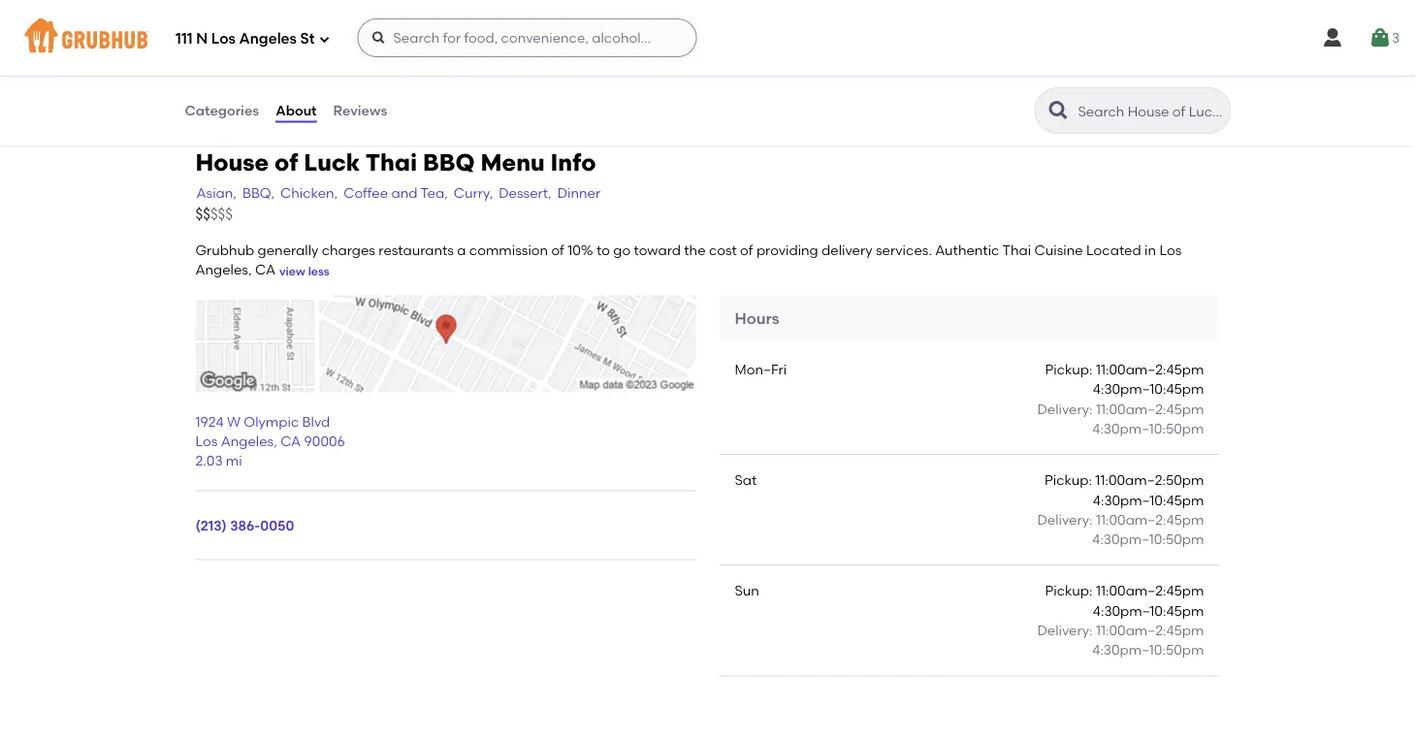 Task type: vqa. For each thing, say whether or not it's contained in the screenshot.
the topmost delivery:
yes



Task type: locate. For each thing, give the bounding box(es) containing it.
111 n los angeles st
[[176, 30, 315, 48]]

11:00am–2:45pm for sat
[[1096, 511, 1205, 528]]

about button
[[275, 76, 318, 146]]

2 vertical spatial 4:30pm–10:50pm
[[1093, 642, 1205, 658]]

thai inside "delivery services. authentic thai cuisine located in los angeles, ca"
[[1003, 242, 1032, 258]]

2 delivery: from the top
[[1038, 511, 1093, 528]]

4:30pm–10:45pm inside pickup: 11:00am–2:50pm 4:30pm–10:45pm delivery: 11:00am–2:45pm 4:30pm–10:50pm
[[1094, 492, 1205, 508]]

4:30pm–10:50pm inside pickup: 11:00am–2:50pm 4:30pm–10:45pm delivery: 11:00am–2:45pm 4:30pm–10:50pm
[[1093, 531, 1205, 548]]

0 vertical spatial thai
[[366, 148, 418, 177]]

pickup: inside pickup: 11:00am–2:50pm 4:30pm–10:45pm delivery: 11:00am–2:45pm 4:30pm–10:50pm
[[1045, 472, 1093, 489]]

los
[[211, 30, 236, 48], [1160, 242, 1182, 258], [196, 433, 218, 450]]

90006
[[304, 433, 345, 450]]

reviews
[[333, 102, 387, 119]]

3 4:30pm–10:45pm from the top
[[1094, 603, 1205, 619]]

1 vertical spatial 4:30pm–10:50pm
[[1093, 531, 1205, 548]]

1 horizontal spatial thai
[[1003, 242, 1032, 258]]

(213) 386-0050
[[196, 518, 294, 534]]

dinner button
[[557, 182, 602, 204]]

1 vertical spatial thai
[[1003, 242, 1032, 258]]

los right in
[[1160, 242, 1182, 258]]

pickup: 11:00am–2:45pm 4:30pm–10:45pm delivery: 11:00am–2:45pm 4:30pm–10:50pm for mon–fri
[[1038, 361, 1205, 437]]

los up 2.03
[[196, 433, 218, 450]]

0 vertical spatial los
[[211, 30, 236, 48]]

1 vertical spatial 4:30pm–10:45pm
[[1094, 492, 1205, 508]]

0 horizontal spatial ca
[[255, 261, 276, 278]]

los inside 1924 w olympic blvd los angeles , ca 90006 2.03 mi
[[196, 433, 218, 450]]

thai left cuisine
[[1003, 242, 1032, 258]]

2 4:30pm–10:50pm from the top
[[1093, 531, 1205, 548]]

4:30pm–10:45pm for mon–fri
[[1094, 381, 1205, 397]]

angeles,
[[196, 261, 252, 278]]

2 vertical spatial delivery:
[[1038, 622, 1093, 639]]

delivery: for sat
[[1038, 511, 1093, 528]]

angeles up mi
[[221, 433, 274, 450]]

of up chicken,
[[275, 148, 298, 177]]

4:30pm–10:45pm for sat
[[1094, 492, 1205, 508]]

0 horizontal spatial thai
[[366, 148, 418, 177]]

3 4:30pm–10:50pm from the top
[[1093, 642, 1205, 658]]

2 pickup: 11:00am–2:45pm 4:30pm–10:45pm delivery: 11:00am–2:45pm 4:30pm–10:50pm from the top
[[1038, 583, 1205, 658]]

0 vertical spatial ca
[[255, 261, 276, 278]]

2 11:00am–2:45pm from the top
[[1096, 401, 1205, 417]]

1 vertical spatial los
[[1160, 242, 1182, 258]]

thai
[[366, 148, 418, 177], [1003, 242, 1032, 258]]

of
[[275, 148, 298, 177], [552, 242, 565, 258], [741, 242, 754, 258]]

4:30pm–10:50pm
[[1093, 420, 1205, 437], [1093, 531, 1205, 548], [1093, 642, 1205, 658]]

2 horizontal spatial svg image
[[1369, 26, 1392, 49]]

curry, button
[[453, 182, 494, 204]]

pickup:
[[1046, 361, 1093, 378], [1045, 472, 1093, 489], [1046, 583, 1093, 599]]

go
[[614, 242, 631, 258]]

angeles left st
[[239, 30, 297, 48]]

delivery
[[822, 242, 873, 258]]

luck
[[304, 148, 360, 177]]

a
[[457, 242, 466, 258]]

1 vertical spatial pickup: 11:00am–2:45pm 4:30pm–10:45pm delivery: 11:00am–2:45pm 4:30pm–10:50pm
[[1038, 583, 1205, 658]]

1 horizontal spatial svg image
[[371, 30, 387, 46]]

3 delivery: from the top
[[1038, 622, 1093, 639]]

bbq,
[[243, 184, 275, 201]]

1 horizontal spatial ca
[[281, 433, 301, 450]]

pickup: 11:00am–2:45pm 4:30pm–10:45pm delivery: 11:00am–2:45pm 4:30pm–10:50pm
[[1038, 361, 1205, 437], [1038, 583, 1205, 658]]

$$
[[196, 205, 210, 223]]

2 vertical spatial los
[[196, 433, 218, 450]]

view less
[[279, 264, 330, 278]]

delivery:
[[1038, 401, 1093, 417], [1038, 511, 1093, 528], [1038, 622, 1093, 639]]

thai for luck
[[366, 148, 418, 177]]

of right cost
[[741, 242, 754, 258]]

1 11:00am–2:45pm from the top
[[1096, 361, 1205, 378]]

0 vertical spatial pickup: 11:00am–2:45pm 4:30pm–10:45pm delivery: 11:00am–2:45pm 4:30pm–10:50pm
[[1038, 361, 1205, 437]]

1 vertical spatial pickup:
[[1045, 472, 1093, 489]]

thai for authentic
[[1003, 242, 1032, 258]]

Search House of Luck Thai BBQ search field
[[1077, 102, 1225, 120]]

main navigation navigation
[[0, 0, 1416, 76]]

10%
[[568, 242, 594, 258]]

386-
[[230, 518, 260, 534]]

1 pickup: 11:00am–2:45pm 4:30pm–10:45pm delivery: 11:00am–2:45pm 4:30pm–10:50pm from the top
[[1038, 361, 1205, 437]]

los inside "delivery services. authentic thai cuisine located in los angeles, ca"
[[1160, 242, 1182, 258]]

ca left view
[[255, 261, 276, 278]]

ca
[[255, 261, 276, 278], [281, 433, 301, 450]]

1 vertical spatial delivery:
[[1038, 511, 1093, 528]]

of left 10%
[[552, 242, 565, 258]]

1 4:30pm–10:45pm from the top
[[1094, 381, 1205, 397]]

asian,
[[197, 184, 237, 201]]

3 11:00am–2:45pm from the top
[[1096, 511, 1205, 528]]

3
[[1392, 29, 1400, 46]]

2 vertical spatial 4:30pm–10:45pm
[[1094, 603, 1205, 619]]

1 vertical spatial angeles
[[221, 433, 274, 450]]

and
[[392, 184, 418, 201]]

0 vertical spatial pickup:
[[1046, 361, 1093, 378]]

beverages tab
[[184, 13, 320, 33]]

0 vertical spatial 4:30pm–10:50pm
[[1093, 420, 1205, 437]]

0 vertical spatial angeles
[[239, 30, 297, 48]]

11:00am–2:45pm inside pickup: 11:00am–2:50pm 4:30pm–10:45pm delivery: 11:00am–2:45pm 4:30pm–10:50pm
[[1096, 511, 1205, 528]]

commission
[[470, 242, 548, 258]]

cost
[[709, 242, 737, 258]]

angeles
[[239, 30, 297, 48], [221, 433, 274, 450]]

2.03
[[196, 453, 223, 469]]

1 vertical spatial ca
[[281, 433, 301, 450]]

ca right ,
[[281, 433, 301, 450]]

authentic
[[936, 242, 1000, 258]]

2 4:30pm–10:45pm from the top
[[1094, 492, 1205, 508]]

los right n
[[211, 30, 236, 48]]

categories
[[185, 102, 259, 119]]

thai up coffee and tea, button
[[366, 148, 418, 177]]

sat
[[735, 472, 757, 489]]

1 delivery: from the top
[[1038, 401, 1093, 417]]

pickup: for sun
[[1046, 583, 1093, 599]]

svg image
[[1369, 26, 1392, 49], [371, 30, 387, 46], [319, 33, 330, 45]]

11:00am–2:45pm
[[1096, 361, 1205, 378], [1096, 401, 1205, 417], [1096, 511, 1205, 528], [1096, 583, 1205, 599], [1096, 622, 1205, 639]]

reviews button
[[332, 76, 388, 146]]

1924 w olympic blvd los angeles , ca 90006 2.03 mi
[[196, 413, 345, 469]]

delivery: inside pickup: 11:00am–2:50pm 4:30pm–10:45pm delivery: 11:00am–2:45pm 4:30pm–10:50pm
[[1038, 511, 1093, 528]]

coffee and tea, button
[[343, 182, 449, 204]]

providing
[[757, 242, 819, 258]]

pickup: 11:00am–2:45pm 4:30pm–10:45pm delivery: 11:00am–2:45pm 4:30pm–10:50pm for sun
[[1038, 583, 1205, 658]]

2 horizontal spatial of
[[741, 242, 754, 258]]

,
[[274, 433, 277, 450]]

5 11:00am–2:45pm from the top
[[1096, 622, 1205, 639]]

0 vertical spatial 4:30pm–10:45pm
[[1094, 381, 1205, 397]]

1 4:30pm–10:50pm from the top
[[1093, 420, 1205, 437]]

0 vertical spatial delivery:
[[1038, 401, 1093, 417]]

2 vertical spatial pickup:
[[1046, 583, 1093, 599]]

4:30pm–10:45pm
[[1094, 381, 1205, 397], [1094, 492, 1205, 508], [1094, 603, 1205, 619]]



Task type: describe. For each thing, give the bounding box(es) containing it.
services.
[[876, 242, 932, 258]]

the
[[684, 242, 706, 258]]

ca inside 1924 w olympic blvd los angeles , ca 90006 2.03 mi
[[281, 433, 301, 450]]

4:30pm–10:50pm for mon–fri
[[1093, 420, 1205, 437]]

angeles inside 1924 w olympic blvd los angeles , ca 90006 2.03 mi
[[221, 433, 274, 450]]

view
[[279, 264, 305, 278]]

coffee
[[344, 184, 388, 201]]

to
[[597, 242, 610, 258]]

toward
[[634, 242, 681, 258]]

chicken, button
[[279, 182, 339, 204]]

asian, button
[[196, 182, 238, 204]]

located
[[1087, 242, 1142, 258]]

grubhub generally charges restaurants a commission of 10% to go toward the cost of providing
[[196, 242, 819, 258]]

0 horizontal spatial of
[[275, 148, 298, 177]]

curry,
[[454, 184, 493, 201]]

n
[[196, 30, 208, 48]]

$$$$$
[[196, 205, 233, 223]]

angeles inside main navigation navigation
[[239, 30, 297, 48]]

1 horizontal spatial of
[[552, 242, 565, 258]]

11:00am–2:50pm
[[1096, 472, 1205, 489]]

3 button
[[1369, 20, 1400, 55]]

house of luck thai bbq menu info
[[196, 148, 596, 177]]

11:00am–2:45pm for mon–fri
[[1096, 401, 1205, 417]]

4:30pm–10:45pm for sun
[[1094, 603, 1205, 619]]

categories button
[[184, 76, 260, 146]]

charges
[[322, 242, 376, 258]]

generally
[[258, 242, 319, 258]]

0 horizontal spatial svg image
[[319, 33, 330, 45]]

asian, bbq, chicken, coffee and tea, curry, dessert, dinner
[[197, 184, 601, 201]]

svg image
[[1322, 26, 1345, 49]]

pickup: 11:00am–2:50pm 4:30pm–10:45pm delivery: 11:00am–2:45pm 4:30pm–10:50pm
[[1038, 472, 1205, 548]]

(213)
[[196, 518, 227, 534]]

1924
[[196, 413, 224, 430]]

info
[[551, 148, 596, 177]]

restaurants
[[379, 242, 454, 258]]

delivery services. authentic thai cuisine located in los angeles, ca
[[196, 242, 1182, 278]]

4 11:00am–2:45pm from the top
[[1096, 583, 1205, 599]]

4:30pm–10:50pm for sat
[[1093, 531, 1205, 548]]

st
[[300, 30, 315, 48]]

pickup: for mon–fri
[[1046, 361, 1093, 378]]

pickup: for sat
[[1045, 472, 1093, 489]]

w
[[227, 413, 241, 430]]

less
[[308, 264, 330, 278]]

ca inside "delivery services. authentic thai cuisine located in los angeles, ca"
[[255, 261, 276, 278]]

delivery: for mon–fri
[[1038, 401, 1093, 417]]

dinner
[[558, 184, 601, 201]]

about
[[276, 102, 317, 119]]

0050
[[260, 518, 294, 534]]

sun
[[735, 583, 760, 599]]

los inside main navigation navigation
[[211, 30, 236, 48]]

bbq
[[423, 148, 475, 177]]

olympic
[[244, 413, 299, 430]]

search icon image
[[1048, 99, 1071, 122]]

bbq, button
[[242, 182, 276, 204]]

delivery: for sun
[[1038, 622, 1093, 639]]

mi
[[226, 453, 242, 469]]

11:00am–2:45pm for sun
[[1096, 622, 1205, 639]]

4:30pm–10:50pm for sun
[[1093, 642, 1205, 658]]

tea,
[[421, 184, 448, 201]]

in
[[1145, 242, 1157, 258]]

view less button
[[279, 263, 330, 280]]

mon–fri
[[735, 361, 787, 378]]

chicken,
[[280, 184, 338, 201]]

dessert, button
[[498, 182, 553, 204]]

house
[[196, 148, 269, 177]]

grubhub
[[196, 242, 254, 258]]

(213) 386-0050 button
[[196, 516, 294, 536]]

111
[[176, 30, 193, 48]]

beverages
[[184, 15, 253, 31]]

menu
[[481, 148, 545, 177]]

svg image inside 3 button
[[1369, 26, 1392, 49]]

dessert,
[[499, 184, 552, 201]]

Search for food, convenience, alcohol... search field
[[358, 18, 697, 57]]

blvd
[[302, 413, 330, 430]]

cuisine
[[1035, 242, 1084, 258]]

hours
[[735, 308, 780, 327]]



